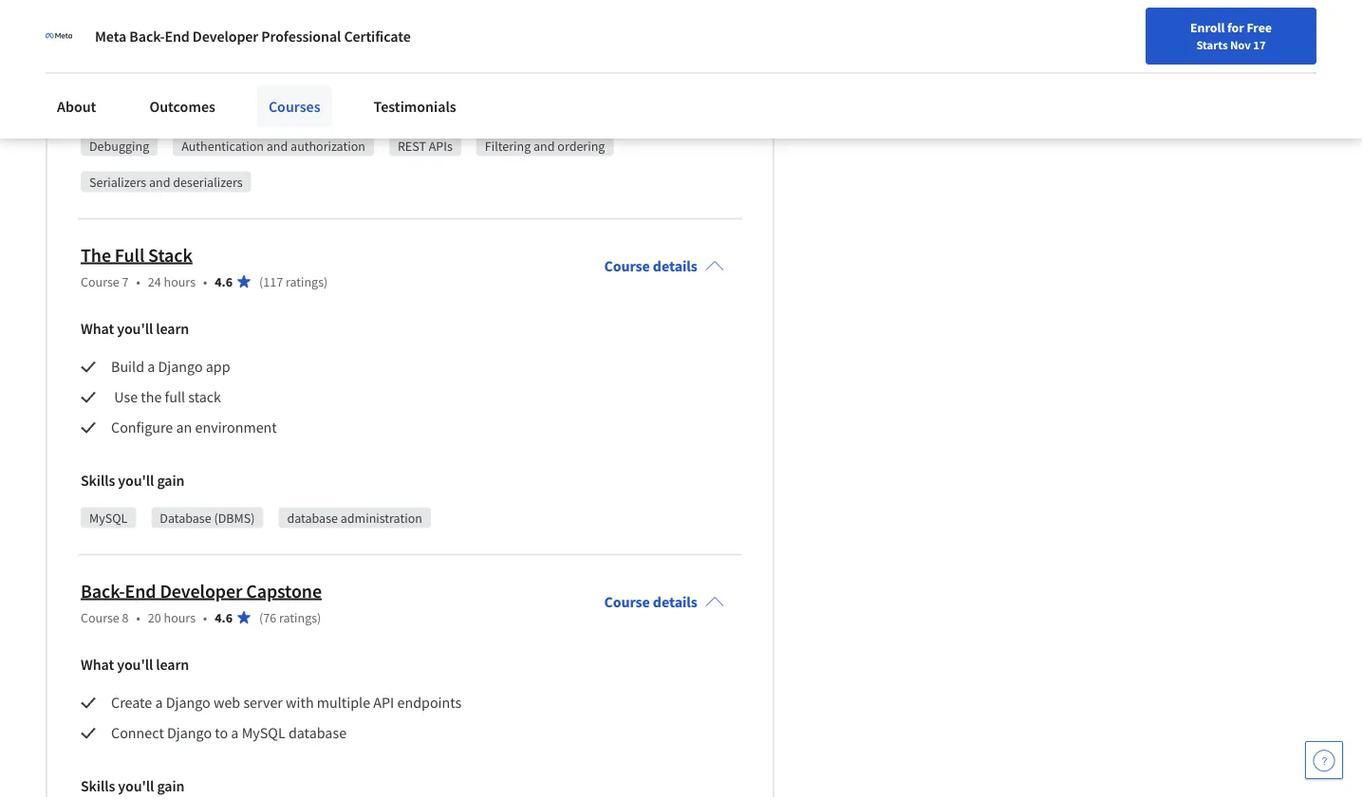 Task type: describe. For each thing, give the bounding box(es) containing it.
a for create a django web server with multiple api endpoints
[[155, 694, 163, 713]]

you'll down configure
[[118, 471, 154, 490]]

and for serializers
[[149, 173, 170, 190]]

20
[[148, 609, 161, 626]]

about link
[[46, 85, 108, 127]]

build for build a basic api
[[111, 46, 144, 65]]

1 vertical spatial database
[[289, 724, 347, 743]]

1 horizontal spatial api
[[373, 694, 394, 713]]

architecture
[[228, 16, 305, 35]]

( for developer
[[259, 609, 263, 626]]

connect
[[111, 724, 164, 743]]

back-end developer capstone
[[81, 579, 322, 603]]

nov
[[1231, 37, 1251, 52]]

1 vertical spatial developer
[[160, 579, 242, 603]]

what for back-
[[81, 656, 114, 675]]

8
[[122, 609, 129, 626]]

the full stack link
[[81, 243, 193, 267]]

meta image
[[46, 23, 72, 49]]

help center image
[[1313, 749, 1336, 772]]

1 horizontal spatial mysql
[[242, 724, 286, 743]]

serializers and deserializers
[[89, 173, 243, 190]]

skills for debugging
[[81, 99, 115, 118]]

3 skills from the top
[[81, 777, 115, 796]]

4.6 for developer
[[215, 609, 233, 626]]

ratings for the full stack
[[286, 273, 324, 290]]

about
[[57, 97, 96, 116]]

117
[[263, 273, 283, 290]]

web
[[214, 694, 240, 713]]

configure
[[111, 418, 173, 437]]

learn for developer
[[156, 656, 189, 675]]

what for the
[[81, 320, 114, 338]]

course details button for the full stack
[[589, 230, 739, 302]]

what you'll learn for end
[[81, 656, 189, 675]]

database
[[160, 509, 211, 526]]

courses
[[269, 97, 321, 116]]

principles of rest architecture
[[111, 16, 305, 35]]

0 vertical spatial mysql
[[89, 509, 128, 526]]

skills you'll gain for debugging
[[81, 99, 185, 118]]

gain for authentication
[[157, 99, 185, 118]]

principles
[[111, 16, 174, 35]]

ratings for back-end developer capstone
[[279, 609, 317, 626]]

debugging
[[89, 137, 149, 154]]

0 horizontal spatial api
[[194, 46, 215, 65]]

( 117 ratings )
[[259, 273, 328, 290]]

the full stack
[[81, 243, 193, 267]]

4.6 for stack
[[215, 273, 233, 290]]

enroll
[[1191, 19, 1225, 36]]

outcomes link
[[138, 85, 227, 127]]

1 vertical spatial end
[[125, 579, 156, 603]]

stack
[[188, 388, 221, 407]]

what you'll learn for full
[[81, 320, 189, 338]]

details for back-end developer capstone
[[653, 593, 698, 612]]

the
[[141, 388, 162, 407]]

hours for developer
[[164, 609, 196, 626]]

of
[[177, 16, 190, 35]]

environment
[[195, 418, 277, 437]]

0 vertical spatial back-
[[129, 27, 165, 46]]

the
[[81, 243, 111, 267]]

• right the 8
[[136, 609, 140, 626]]

create a django web server with multiple api endpoints
[[111, 694, 465, 713]]

details for the full stack
[[653, 257, 698, 276]]

course 7 • 24 hours •
[[81, 273, 207, 290]]

serializers
[[89, 173, 146, 190]]

configure an environment
[[111, 418, 277, 437]]

an
[[176, 418, 192, 437]]

course details for back-end developer capstone
[[604, 593, 698, 612]]

build for build a django app
[[111, 357, 144, 376]]

free
[[1247, 19, 1272, 36]]

a for build a basic api
[[147, 46, 155, 65]]

database administration
[[287, 509, 422, 526]]

coursera image
[[23, 15, 143, 46]]

a right to
[[231, 724, 239, 743]]

apis
[[429, 137, 453, 154]]

0 vertical spatial database
[[287, 509, 338, 526]]

you'll down course 7 • 24 hours •
[[117, 320, 153, 338]]

rest apis
[[398, 137, 453, 154]]

enroll for free starts nov 17
[[1191, 19, 1272, 52]]

3 skills you'll gain from the top
[[81, 777, 185, 796]]

multiple
[[317, 694, 370, 713]]

connect django to a mysql database
[[111, 724, 350, 743]]



Task type: vqa. For each thing, say whether or not it's contained in the screenshot.
Principles of REST architecture
yes



Task type: locate. For each thing, give the bounding box(es) containing it.
skills you'll gain down configure
[[81, 471, 185, 490]]

4.6 left the 117
[[215, 273, 233, 290]]

1 4.6 from the top
[[215, 273, 233, 290]]

app
[[206, 357, 230, 376]]

1 skills you'll gain from the top
[[81, 99, 185, 118]]

use the full stack
[[111, 388, 221, 407]]

1 vertical spatial build
[[111, 357, 144, 376]]

4.6 down the back-end developer capstone link at the bottom left of the page
[[215, 609, 233, 626]]

create
[[111, 694, 152, 713]]

0 vertical spatial course details button
[[589, 230, 739, 302]]

and down courses link
[[267, 137, 288, 154]]

skills
[[81, 99, 115, 118], [81, 471, 115, 490], [81, 777, 115, 796]]

0 horizontal spatial rest
[[193, 16, 225, 35]]

0 vertical spatial (
[[259, 273, 263, 290]]

1 gain from the top
[[157, 99, 185, 118]]

outcomes
[[149, 97, 215, 116]]

course details button for back-end developer capstone
[[589, 566, 739, 639]]

1 vertical spatial (
[[259, 609, 263, 626]]

0 vertical spatial course details
[[604, 257, 698, 276]]

ratings right the 117
[[286, 273, 324, 290]]

1 vertical spatial api
[[373, 694, 394, 713]]

filtering and ordering
[[485, 137, 605, 154]]

back-
[[129, 27, 165, 46], [81, 579, 125, 603]]

0 vertical spatial 4.6
[[215, 273, 233, 290]]

you'll down connect
[[118, 777, 154, 796]]

2 vertical spatial skills you'll gain
[[81, 777, 185, 796]]

1 vertical spatial rest
[[398, 137, 426, 154]]

gain down connect
[[157, 777, 185, 796]]

back- up build a basic api
[[129, 27, 165, 46]]

1 vertical spatial hours
[[164, 609, 196, 626]]

0 horizontal spatial end
[[125, 579, 156, 603]]

with
[[286, 694, 314, 713]]

django left web
[[166, 694, 211, 713]]

rest
[[193, 16, 225, 35], [398, 137, 426, 154]]

•
[[136, 273, 140, 290], [203, 273, 207, 290], [136, 609, 140, 626], [203, 609, 207, 626]]

what you'll learn up create
[[81, 656, 189, 675]]

skills up debugging
[[81, 99, 115, 118]]

authentication
[[182, 137, 264, 154]]

skills down connect
[[81, 777, 115, 796]]

2 ( from the top
[[259, 609, 263, 626]]

deserializers
[[173, 173, 243, 190]]

) right the 117
[[324, 273, 328, 290]]

2 build from the top
[[111, 357, 144, 376]]

build a django app
[[111, 357, 230, 376]]

1 course details from the top
[[604, 257, 698, 276]]

build down meta
[[111, 46, 144, 65]]

and for authentication
[[267, 137, 288, 154]]

hours
[[164, 273, 196, 290], [164, 609, 196, 626]]

learn down 20
[[156, 656, 189, 675]]

meta
[[95, 27, 126, 46]]

database
[[287, 509, 338, 526], [289, 724, 347, 743]]

end
[[165, 27, 190, 46], [125, 579, 156, 603]]

)
[[324, 273, 328, 290], [317, 609, 321, 626]]

basic
[[158, 46, 191, 65]]

gain up the database
[[157, 471, 185, 490]]

2 skills from the top
[[81, 471, 115, 490]]

hours right 20
[[164, 609, 196, 626]]

course 8 • 20 hours •
[[81, 609, 207, 626]]

None search field
[[271, 12, 584, 50]]

1 horizontal spatial rest
[[398, 137, 426, 154]]

0 vertical spatial what
[[81, 320, 114, 338]]

0 horizontal spatial )
[[317, 609, 321, 626]]

3 gain from the top
[[157, 777, 185, 796]]

a for build a django app
[[147, 357, 155, 376]]

2 skills you'll gain from the top
[[81, 471, 185, 490]]

1 vertical spatial gain
[[157, 471, 185, 490]]

course details
[[604, 257, 698, 276], [604, 593, 698, 612]]

2 details from the top
[[653, 593, 698, 612]]

administration
[[341, 509, 422, 526]]

1 vertical spatial course details button
[[589, 566, 739, 639]]

a up the
[[147, 357, 155, 376]]

0 vertical spatial django
[[158, 357, 203, 376]]

and right filtering
[[534, 137, 555, 154]]

1 vertical spatial what you'll learn
[[81, 656, 189, 675]]

1 horizontal spatial and
[[267, 137, 288, 154]]

1 what from the top
[[81, 320, 114, 338]]

1 vertical spatial 4.6
[[215, 609, 233, 626]]

django for developer
[[166, 694, 211, 713]]

and
[[267, 137, 288, 154], [534, 137, 555, 154], [149, 173, 170, 190]]

0 vertical spatial skills
[[81, 99, 115, 118]]

0 vertical spatial hours
[[164, 273, 196, 290]]

1 build from the top
[[111, 46, 144, 65]]

courses link
[[257, 85, 332, 127]]

) down capstone
[[317, 609, 321, 626]]

0 vertical spatial )
[[324, 273, 328, 290]]

skills you'll gain down connect
[[81, 777, 185, 796]]

7
[[122, 273, 129, 290]]

0 vertical spatial end
[[165, 27, 190, 46]]

1 hours from the top
[[164, 273, 196, 290]]

0 horizontal spatial mysql
[[89, 509, 128, 526]]

• right 24 on the left top of the page
[[203, 273, 207, 290]]

to
[[215, 724, 228, 743]]

and for filtering
[[534, 137, 555, 154]]

0 vertical spatial gain
[[157, 99, 185, 118]]

1 details from the top
[[653, 257, 698, 276]]

1 vertical spatial course details
[[604, 593, 698, 612]]

) for the full stack
[[324, 273, 328, 290]]

0 vertical spatial skills you'll gain
[[81, 99, 185, 118]]

django for stack
[[158, 357, 203, 376]]

2 horizontal spatial and
[[534, 137, 555, 154]]

what down course 7 • 24 hours •
[[81, 320, 114, 338]]

rest left apis
[[398, 137, 426, 154]]

and right the serializers
[[149, 173, 170, 190]]

end up the course 8 • 20 hours •
[[125, 579, 156, 603]]

what
[[81, 320, 114, 338], [81, 656, 114, 675]]

(dbms)
[[214, 509, 255, 526]]

2 learn from the top
[[156, 656, 189, 675]]

1 vertical spatial ratings
[[279, 609, 317, 626]]

database down with
[[289, 724, 347, 743]]

1 vertical spatial back-
[[81, 579, 125, 603]]

mysql
[[89, 509, 128, 526], [242, 724, 286, 743]]

filtering
[[485, 137, 531, 154]]

rest right of
[[193, 16, 225, 35]]

gain down basic
[[157, 99, 185, 118]]

skills you'll gain
[[81, 99, 185, 118], [81, 471, 185, 490], [81, 777, 185, 796]]

course
[[604, 257, 650, 276], [81, 273, 119, 290], [604, 593, 650, 612], [81, 609, 119, 626]]

meta back-end developer professional certificate
[[95, 27, 411, 46]]

developer right of
[[193, 27, 258, 46]]

full
[[165, 388, 185, 407]]

authentication and authorization
[[182, 137, 365, 154]]

4.6
[[215, 273, 233, 290], [215, 609, 233, 626]]

0 vertical spatial build
[[111, 46, 144, 65]]

what up create
[[81, 656, 114, 675]]

2 hours from the top
[[164, 609, 196, 626]]

you'll up debugging
[[118, 99, 154, 118]]

• down back-end developer capstone at the left bottom
[[203, 609, 207, 626]]

17
[[1254, 37, 1266, 52]]

1 horizontal spatial )
[[324, 273, 328, 290]]

( 76 ratings )
[[259, 609, 321, 626]]

what you'll learn down course 7 • 24 hours •
[[81, 320, 189, 338]]

testimonials
[[374, 97, 456, 116]]

server
[[243, 694, 283, 713]]

database (dbms)
[[160, 509, 255, 526]]

1 horizontal spatial back-
[[129, 27, 165, 46]]

mysql down server
[[242, 724, 286, 743]]

1 vertical spatial learn
[[156, 656, 189, 675]]

ratings right the 76
[[279, 609, 317, 626]]

authorization
[[291, 137, 365, 154]]

0 vertical spatial details
[[653, 257, 698, 276]]

skills for mysql
[[81, 471, 115, 490]]

2 what you'll learn from the top
[[81, 656, 189, 675]]

end up basic
[[165, 27, 190, 46]]

1 learn from the top
[[156, 320, 189, 338]]

0 vertical spatial learn
[[156, 320, 189, 338]]

1 horizontal spatial end
[[165, 27, 190, 46]]

use
[[114, 388, 138, 407]]

database left administration
[[287, 509, 338, 526]]

api right multiple
[[373, 694, 394, 713]]

ratings
[[286, 273, 324, 290], [279, 609, 317, 626]]

professional
[[261, 27, 341, 46]]

2 4.6 from the top
[[215, 609, 233, 626]]

• right '7'
[[136, 273, 140, 290]]

hours right 24 on the left top of the page
[[164, 273, 196, 290]]

0 horizontal spatial and
[[149, 173, 170, 190]]

back-end developer capstone link
[[81, 579, 322, 603]]

a
[[147, 46, 155, 65], [147, 357, 155, 376], [155, 694, 163, 713], [231, 724, 239, 743]]

1 ( from the top
[[259, 273, 263, 290]]

starts
[[1197, 37, 1228, 52]]

( for stack
[[259, 273, 263, 290]]

skills down configure
[[81, 471, 115, 490]]

back- up the 8
[[81, 579, 125, 603]]

2 course details from the top
[[604, 593, 698, 612]]

capstone
[[246, 579, 322, 603]]

1 vertical spatial details
[[653, 593, 698, 612]]

1 what you'll learn from the top
[[81, 320, 189, 338]]

0 vertical spatial ratings
[[286, 273, 324, 290]]

course details button
[[589, 230, 739, 302], [589, 566, 739, 639]]

0 vertical spatial rest
[[193, 16, 225, 35]]

gain
[[157, 99, 185, 118], [157, 471, 185, 490], [157, 777, 185, 796]]

django
[[158, 357, 203, 376], [166, 694, 211, 713], [167, 724, 212, 743]]

1 vertical spatial skills
[[81, 471, 115, 490]]

testimonials link
[[362, 85, 468, 127]]

certificate
[[344, 27, 411, 46]]

1 vertical spatial mysql
[[242, 724, 286, 743]]

1 vertical spatial )
[[317, 609, 321, 626]]

django left to
[[167, 724, 212, 743]]

2 what from the top
[[81, 656, 114, 675]]

for
[[1228, 19, 1245, 36]]

gain for database
[[157, 471, 185, 490]]

details
[[653, 257, 698, 276], [653, 593, 698, 612]]

76
[[263, 609, 276, 626]]

0 vertical spatial what you'll learn
[[81, 320, 189, 338]]

endpoints
[[397, 694, 462, 713]]

what you'll learn
[[81, 320, 189, 338], [81, 656, 189, 675]]

a right create
[[155, 694, 163, 713]]

developer
[[193, 27, 258, 46], [160, 579, 242, 603]]

api right basic
[[194, 46, 215, 65]]

menu item
[[1018, 19, 1141, 81]]

1 vertical spatial django
[[166, 694, 211, 713]]

skills you'll gain for mysql
[[81, 471, 185, 490]]

24
[[148, 273, 161, 290]]

build a basic api
[[111, 46, 215, 65]]

1 vertical spatial skills you'll gain
[[81, 471, 185, 490]]

stack
[[148, 243, 193, 267]]

2 vertical spatial django
[[167, 724, 212, 743]]

1 course details button from the top
[[589, 230, 739, 302]]

skills you'll gain up debugging
[[81, 99, 185, 118]]

mysql left the database
[[89, 509, 128, 526]]

0 vertical spatial api
[[194, 46, 215, 65]]

0 vertical spatial developer
[[193, 27, 258, 46]]

django up full
[[158, 357, 203, 376]]

ordering
[[558, 137, 605, 154]]

build
[[111, 46, 144, 65], [111, 357, 144, 376]]

hours for stack
[[164, 273, 196, 290]]

you'll up create
[[117, 656, 153, 675]]

2 gain from the top
[[157, 471, 185, 490]]

2 course details button from the top
[[589, 566, 739, 639]]

developer up 20
[[160, 579, 242, 603]]

a left basic
[[147, 46, 155, 65]]

learn up build a django app
[[156, 320, 189, 338]]

0 horizontal spatial back-
[[81, 579, 125, 603]]

2 vertical spatial gain
[[157, 777, 185, 796]]

1 vertical spatial what
[[81, 656, 114, 675]]

) for back-end developer capstone
[[317, 609, 321, 626]]

build up the 'use'
[[111, 357, 144, 376]]

learn for stack
[[156, 320, 189, 338]]

2 vertical spatial skills
[[81, 777, 115, 796]]

course details for the full stack
[[604, 257, 698, 276]]

(
[[259, 273, 263, 290], [259, 609, 263, 626]]

full
[[115, 243, 145, 267]]

1 skills from the top
[[81, 99, 115, 118]]



